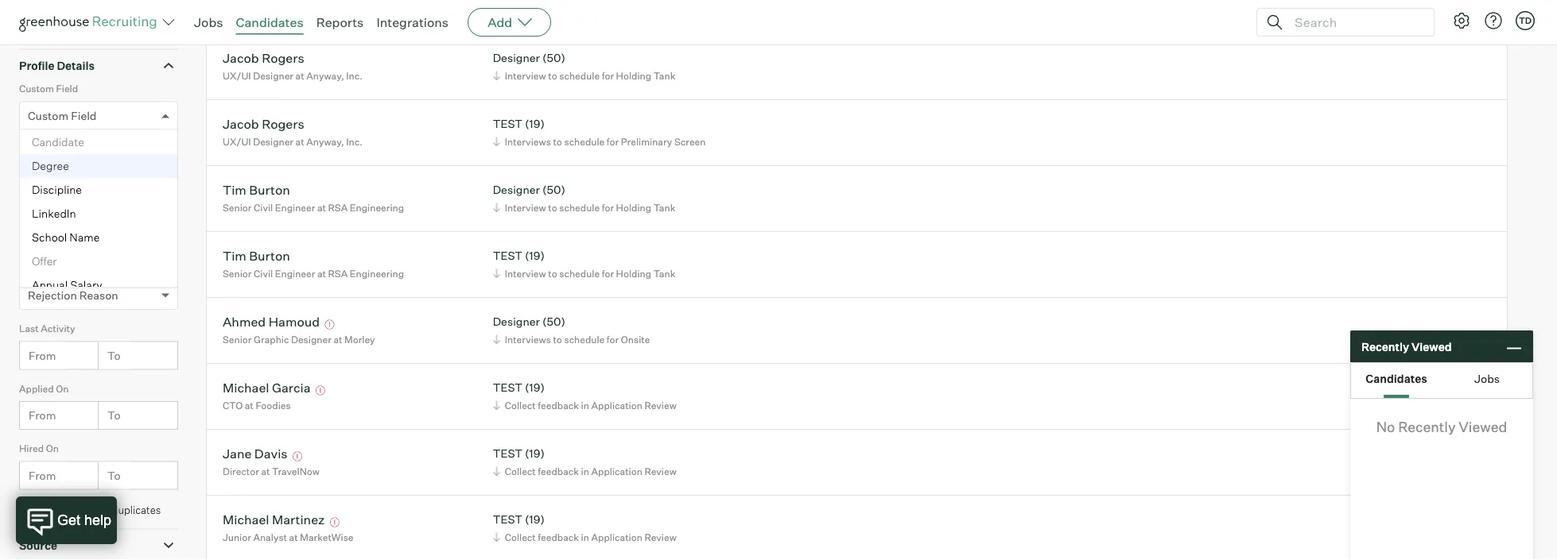 Task type: describe. For each thing, give the bounding box(es) containing it.
applied
[[19, 383, 54, 395]]

school name option
[[20, 226, 177, 249]]

1 vertical spatial field
[[71, 109, 97, 123]]

civil for test (19)
[[254, 268, 273, 280]]

martinez
[[272, 512, 325, 528]]

status element
[[19, 201, 178, 261]]

duplicates
[[112, 504, 161, 517]]

director
[[223, 466, 259, 478]]

screen
[[674, 136, 706, 148]]

in for michael martinez
[[581, 532, 589, 544]]

(19) for jane davis
[[525, 447, 545, 461]]

Show potential duplicates checkbox
[[22, 504, 33, 514]]

annual salary
[[32, 278, 102, 292]]

on for hired on
[[46, 443, 59, 455]]

engineer for designer (50)
[[275, 202, 315, 214]]

test (19) collect feedback in application review for michael martinez
[[493, 513, 677, 544]]

collect for jane davis
[[505, 466, 536, 478]]

rejection reason element
[[19, 261, 178, 321]]

annual
[[32, 278, 68, 292]]

no recently viewed
[[1376, 419, 1507, 436]]

(19) for michael martinez
[[525, 513, 545, 527]]

0 horizontal spatial viewed
[[1412, 340, 1452, 354]]

linkedin option
[[20, 202, 177, 226]]

morley
[[344, 334, 375, 346]]

travelnow
[[272, 466, 320, 478]]

senior for designer (50)
[[223, 202, 252, 214]]

reports link
[[316, 14, 364, 30]]

interviews to schedule for onsite link
[[490, 332, 654, 347]]

candidates link
[[236, 14, 304, 30]]

to for 2nd interview to schedule for holding tank link from the bottom
[[548, 202, 557, 214]]

reports
[[316, 14, 364, 30]]

feedback for michael garcia
[[538, 400, 579, 412]]

collect feedback in application review link for michael garcia
[[490, 398, 681, 413]]

application for michael martinez
[[591, 532, 642, 544]]

test inside test (19) interviews to schedule for preliminary screen
[[493, 117, 523, 131]]

applied on
[[19, 383, 69, 395]]

(50) for tim burton
[[542, 183, 565, 197]]

from for hired
[[29, 469, 56, 483]]

ahmed
[[223, 314, 266, 330]]

holding for 1st interview to schedule for holding tank link from the bottom of the page
[[616, 268, 651, 280]]

ahmed hamoud
[[223, 314, 320, 330]]

interviews to schedule for preliminary screen link
[[490, 134, 710, 149]]

tank for 1st interview to schedule for holding tank link from the bottom of the page
[[653, 268, 675, 280]]

ahmed hamoud has been in onsite for more than 21 days image
[[322, 320, 337, 330]]

rsa for designer (50)
[[328, 202, 348, 214]]

n/a
[[271, 4, 289, 16]]

director at travelnow
[[223, 466, 320, 478]]

review for jane davis
[[645, 466, 677, 478]]

to for interviews to schedule for preliminary screen link
[[553, 136, 562, 148]]

michael garcia
[[223, 380, 311, 396]]

last activity
[[19, 323, 75, 335]]

td button
[[1513, 8, 1538, 33]]

source
[[19, 539, 57, 553]]

candidate tag element
[[19, 141, 178, 201]]

add
[[488, 14, 512, 30]]

senior graphic designer at morley
[[223, 334, 375, 346]]

hamoud
[[269, 314, 320, 330]]

test (19) interview to schedule for holding tank
[[493, 249, 675, 280]]

0 vertical spatial candidate tag
[[19, 143, 84, 155]]

michael martinez
[[223, 512, 325, 528]]

anyway, for test
[[306, 136, 344, 148]]

rogers for designer
[[262, 50, 304, 66]]

in for michael garcia
[[581, 400, 589, 412]]

test for garcia
[[493, 381, 523, 395]]

greenhouse recruiting image
[[19, 13, 162, 32]]

salary
[[70, 278, 102, 292]]

profile
[[19, 59, 54, 73]]

jacob rogers ux/ui designer at anyway, inc. for designer
[[223, 50, 363, 82]]

garcia
[[272, 380, 311, 396]]

configure image
[[1452, 11, 1471, 30]]

for for interviews to schedule for preliminary screen link
[[607, 136, 619, 148]]

1 vertical spatial status
[[28, 229, 62, 243]]

0 horizontal spatial candidates
[[236, 14, 304, 30]]

jane davis link
[[223, 446, 288, 464]]

tab list containing candidates
[[1351, 363, 1533, 398]]

to for 1st interview to schedule for holding tank link from the bottom of the page
[[548, 268, 557, 280]]

designer (50) interview to schedule for holding tank for rogers
[[493, 51, 675, 82]]

marketwise
[[300, 532, 354, 544]]

to for applied on
[[107, 409, 121, 423]]

jacob rogers ux/ui designer at anyway, inc. for test
[[223, 116, 363, 148]]

ahmed hamoud link
[[223, 314, 320, 332]]

last
[[19, 323, 39, 335]]

td
[[1519, 15, 1532, 26]]

preliminary
[[621, 136, 672, 148]]

(19) for michael garcia
[[525, 381, 545, 395]]

student at n/a
[[223, 4, 289, 16]]

test for davis
[[493, 447, 523, 461]]

review for michael garcia
[[645, 400, 677, 412]]

tim burton senior civil engineer at rsa engineering for designer
[[223, 182, 404, 214]]

tank for 3rd interview to schedule for holding tank link from the bottom
[[653, 70, 675, 82]]

on for applied on
[[56, 383, 69, 395]]

1 vertical spatial rejection
[[28, 289, 77, 303]]

profile details
[[19, 59, 95, 73]]

schedule up test (19) interviews to schedule for preliminary screen
[[559, 70, 600, 82]]

test (19) collect feedback in application review for jane davis
[[493, 447, 677, 478]]

interview inside interview to schedule for holding tank link
[[505, 4, 546, 16]]

test (19) interviews to schedule for preliminary screen
[[493, 117, 706, 148]]

designer inside designer (50) interviews to schedule for onsite
[[493, 315, 540, 329]]

for inside designer (50) interviews to schedule for onsite
[[607, 334, 619, 346]]

onsite
[[621, 334, 650, 346]]

foodies
[[256, 400, 291, 412]]

details
[[57, 59, 95, 73]]

analyst
[[253, 532, 287, 544]]

(50) for jacob rogers
[[542, 51, 565, 65]]

inc. for test (19)
[[346, 136, 363, 148]]

1 tank from the top
[[653, 4, 675, 16]]

1 vertical spatial recently
[[1398, 419, 1456, 436]]

civil for designer (50)
[[254, 202, 273, 214]]

1 horizontal spatial viewed
[[1459, 419, 1507, 436]]

2 interview to schedule for holding tank link from the top
[[490, 68, 679, 83]]

hired
[[19, 443, 44, 455]]

school name
[[32, 230, 100, 244]]

to inside interview to schedule for holding tank link
[[548, 4, 557, 16]]

designer (50) interviews to schedule for onsite
[[493, 315, 650, 346]]

feedback for jane davis
[[538, 466, 579, 478]]

test inside test (19) interview to schedule for holding tank
[[493, 249, 523, 263]]

show potential duplicates
[[39, 504, 161, 517]]

junior
[[223, 532, 251, 544]]

ux/ui for designer (50)
[[223, 70, 251, 82]]

potential
[[68, 504, 109, 517]]

review for michael martinez
[[645, 532, 677, 544]]

for for 2nd interview to schedule for holding tank link from the bottom
[[602, 202, 614, 214]]

collect for michael martinez
[[505, 532, 536, 544]]

hired on
[[19, 443, 59, 455]]

to inside designer (50) interviews to schedule for onsite
[[553, 334, 562, 346]]

from for last
[[29, 349, 56, 363]]

interview for 1st interview to schedule for holding tank link from the bottom of the page
[[505, 268, 546, 280]]

holding for 3rd interview to schedule for holding tank link from the bottom
[[616, 70, 651, 82]]

1 vertical spatial candidate tag
[[28, 169, 103, 183]]

0 vertical spatial rejection reason
[[19, 263, 97, 275]]

interview to schedule for holding tank
[[505, 4, 675, 16]]

tank for 2nd interview to schedule for holding tank link from the bottom
[[653, 202, 675, 214]]

activity
[[41, 323, 75, 335]]

collect for michael garcia
[[505, 400, 536, 412]]



Task type: locate. For each thing, give the bounding box(es) containing it.
1 vertical spatial interviews
[[505, 334, 551, 346]]

1 vertical spatial tag
[[84, 169, 103, 183]]

0 vertical spatial field
[[56, 83, 78, 95]]

2 vertical spatial collect
[[505, 532, 536, 544]]

jane davis
[[223, 446, 288, 462]]

2 jacob rogers link from the top
[[223, 116, 304, 134]]

(50) inside designer (50) interviews to schedule for onsite
[[542, 315, 565, 329]]

0 vertical spatial rsa
[[328, 202, 348, 214]]

1 test (19) collect feedback in application review from the top
[[493, 381, 677, 412]]

3 collect from the top
[[505, 532, 536, 544]]

jobs
[[194, 14, 223, 30], [19, 26, 46, 40], [1474, 372, 1500, 386]]

0 vertical spatial tag
[[67, 143, 84, 155]]

0 vertical spatial inc.
[[346, 70, 363, 82]]

0 vertical spatial viewed
[[1412, 340, 1452, 354]]

2 burton from the top
[[249, 248, 290, 264]]

degree
[[32, 159, 69, 173]]

0 vertical spatial senior
[[223, 202, 252, 214]]

jacob for test
[[223, 116, 259, 132]]

annual salary option
[[20, 273, 177, 297]]

interview
[[505, 4, 546, 16], [505, 70, 546, 82], [505, 202, 546, 214], [505, 268, 546, 280]]

michael for michael garcia
[[223, 380, 269, 396]]

4 holding from the top
[[616, 268, 651, 280]]

tim burton link
[[223, 182, 290, 200], [223, 248, 290, 266]]

1 vertical spatial civil
[[254, 268, 273, 280]]

collect feedback in application review link
[[490, 398, 681, 413], [490, 464, 681, 479], [490, 530, 681, 545]]

add button
[[468, 8, 551, 37]]

to for 3rd interview to schedule for holding tank link from the bottom
[[548, 70, 557, 82]]

2 horizontal spatial jobs
[[1474, 372, 1500, 386]]

5 (19) from the top
[[525, 513, 545, 527]]

candidate tag
[[19, 143, 84, 155], [28, 169, 103, 183]]

discipline
[[32, 183, 82, 197]]

(50) down interviews to schedule for preliminary screen link
[[542, 183, 565, 197]]

tag up degree
[[67, 143, 84, 155]]

rejection up annual
[[19, 263, 61, 275]]

rejection reason
[[19, 263, 97, 275], [28, 289, 118, 303]]

interview for 2nd interview to schedule for holding tank link from the bottom
[[505, 202, 546, 214]]

michael for michael martinez
[[223, 512, 269, 528]]

schedule left preliminary
[[564, 136, 605, 148]]

1 test from the top
[[493, 117, 523, 131]]

discipline option
[[20, 178, 177, 202]]

application
[[591, 400, 642, 412], [591, 466, 642, 478], [591, 532, 642, 544]]

student
[[223, 4, 259, 16]]

1 vertical spatial (50)
[[542, 183, 565, 197]]

review
[[645, 400, 677, 412], [645, 466, 677, 478], [645, 532, 677, 544]]

interviews for test
[[505, 136, 551, 148]]

1 vertical spatial senior
[[223, 268, 252, 280]]

application for jane davis
[[591, 466, 642, 478]]

1 (50) from the top
[[542, 51, 565, 65]]

1 vertical spatial to
[[107, 409, 121, 423]]

(19) inside test (19) interview to schedule for holding tank
[[525, 249, 545, 263]]

1 to from the top
[[107, 349, 121, 363]]

2 tim burton senior civil engineer at rsa engineering from the top
[[223, 248, 404, 280]]

3 interview from the top
[[505, 202, 546, 214]]

0 horizontal spatial jobs
[[19, 26, 46, 40]]

1 holding from the top
[[616, 4, 651, 16]]

candidate inside list box
[[32, 135, 84, 149]]

1 vertical spatial michael
[[223, 512, 269, 528]]

from
[[29, 349, 56, 363], [29, 409, 56, 423], [29, 469, 56, 483]]

1 in from the top
[[581, 400, 589, 412]]

schedule up test (19) interview to schedule for holding tank
[[559, 202, 600, 214]]

0 vertical spatial custom field
[[19, 83, 78, 95]]

td button
[[1516, 11, 1535, 30]]

2 vertical spatial test (19) collect feedback in application review
[[493, 513, 677, 544]]

2 tank from the top
[[653, 70, 675, 82]]

2 ux/ui from the top
[[223, 136, 251, 148]]

1 vertical spatial jacob
[[223, 116, 259, 132]]

2 inc. from the top
[[346, 136, 363, 148]]

schedule left onsite
[[564, 334, 605, 346]]

1 feedback from the top
[[538, 400, 579, 412]]

0 vertical spatial engineering
[[350, 202, 404, 214]]

0 vertical spatial rogers
[[262, 50, 304, 66]]

reason
[[63, 263, 97, 275], [79, 289, 118, 303]]

2 test (19) collect feedback in application review from the top
[[493, 447, 677, 478]]

rogers
[[262, 50, 304, 66], [262, 116, 304, 132]]

inc. for designer (50)
[[346, 70, 363, 82]]

list box inside custom field element
[[20, 130, 177, 512]]

1 vertical spatial anyway,
[[306, 136, 344, 148]]

2 jacob from the top
[[223, 116, 259, 132]]

1 tim burton senior civil engineer at rsa engineering from the top
[[223, 182, 404, 214]]

1 vertical spatial rejection reason
[[28, 289, 118, 303]]

designer
[[493, 51, 540, 65], [253, 70, 293, 82], [253, 136, 293, 148], [493, 183, 540, 197], [493, 315, 540, 329], [291, 334, 331, 346]]

3 holding from the top
[[616, 202, 651, 214]]

jacob rogers link for designer
[[223, 50, 304, 68]]

tim burton link for test
[[223, 248, 290, 266]]

integrations link
[[376, 14, 449, 30]]

3 feedback from the top
[[538, 532, 579, 544]]

show
[[39, 504, 65, 517]]

0 vertical spatial rejection
[[19, 263, 61, 275]]

test for martinez
[[493, 513, 523, 527]]

schedule
[[559, 4, 600, 16], [559, 70, 600, 82], [564, 136, 605, 148], [559, 202, 600, 214], [559, 268, 600, 280], [564, 334, 605, 346]]

1 vertical spatial custom field
[[28, 109, 97, 123]]

burton
[[249, 182, 290, 198], [249, 248, 290, 264]]

interviews inside test (19) interviews to schedule for preliminary screen
[[505, 136, 551, 148]]

jane davis has been in application review for more than 5 days image
[[290, 452, 305, 462]]

1 rogers from the top
[[262, 50, 304, 66]]

4 (19) from the top
[[525, 447, 545, 461]]

designer (50) interview to schedule for holding tank
[[493, 51, 675, 82], [493, 183, 675, 214]]

1 vertical spatial burton
[[249, 248, 290, 264]]

jacob rogers link for test
[[223, 116, 304, 134]]

1 tim from the top
[[223, 182, 246, 198]]

engineer for test (19)
[[275, 268, 315, 280]]

2 vertical spatial in
[[581, 532, 589, 544]]

tag
[[67, 143, 84, 155], [84, 169, 103, 183]]

for inside test (19) interview to schedule for holding tank
[[602, 268, 614, 280]]

designer (50) interview to schedule for holding tank down interviews to schedule for preliminary screen link
[[493, 183, 675, 214]]

to for last activity
[[107, 349, 121, 363]]

3 test (19) collect feedback in application review from the top
[[493, 513, 677, 544]]

2 in from the top
[[581, 466, 589, 478]]

0 vertical spatial interviews
[[505, 136, 551, 148]]

1 vertical spatial jacob rogers ux/ui designer at anyway, inc.
[[223, 116, 363, 148]]

michael up junior
[[223, 512, 269, 528]]

2 vertical spatial feedback
[[538, 532, 579, 544]]

3 interview to schedule for holding tank link from the top
[[490, 200, 679, 215]]

tim burton senior civil engineer at rsa engineering for test
[[223, 248, 404, 280]]

custom field element
[[19, 81, 178, 512]]

feedback
[[538, 400, 579, 412], [538, 466, 579, 478], [538, 532, 579, 544]]

0 vertical spatial tim burton senior civil engineer at rsa engineering
[[223, 182, 404, 214]]

michael up cto at foodies
[[223, 380, 269, 396]]

recently viewed
[[1362, 340, 1452, 354]]

2 michael from the top
[[223, 512, 269, 528]]

application for michael garcia
[[591, 400, 642, 412]]

1 (19) from the top
[[525, 117, 545, 131]]

jobs up profile at the top left
[[19, 26, 46, 40]]

1 vertical spatial tim
[[223, 248, 246, 264]]

1 vertical spatial reason
[[79, 289, 118, 303]]

holding for 2nd interview to schedule for holding tank link from the bottom
[[616, 202, 651, 214]]

candidates
[[236, 14, 304, 30], [1366, 372, 1427, 386]]

interview for 3rd interview to schedule for holding tank link from the bottom
[[505, 70, 546, 82]]

1 engineer from the top
[[275, 202, 315, 214]]

3 (19) from the top
[[525, 381, 545, 395]]

to
[[548, 4, 557, 16], [548, 70, 557, 82], [553, 136, 562, 148], [548, 202, 557, 214], [548, 268, 557, 280], [553, 334, 562, 346]]

2 vertical spatial from
[[29, 469, 56, 483]]

0 vertical spatial ux/ui
[[223, 70, 251, 82]]

jobs up the no recently viewed
[[1474, 372, 1500, 386]]

1 vertical spatial rsa
[[328, 268, 348, 280]]

designer (50) interview to schedule for holding tank for burton
[[493, 183, 675, 214]]

to inside test (19) interviews to schedule for preliminary screen
[[553, 136, 562, 148]]

Search text field
[[1291, 11, 1420, 34]]

2 feedback from the top
[[538, 466, 579, 478]]

collect feedback in application review link for michael martinez
[[490, 530, 681, 545]]

1 vertical spatial designer (50) interview to schedule for holding tank
[[493, 183, 675, 214]]

2 tim from the top
[[223, 248, 246, 264]]

graphic
[[254, 334, 289, 346]]

1 vertical spatial collect feedback in application review link
[[490, 464, 681, 479]]

1 rsa from the top
[[328, 202, 348, 214]]

schedule up designer (50) interviews to schedule for onsite
[[559, 268, 600, 280]]

1 tim burton link from the top
[[223, 182, 290, 200]]

tank inside test (19) interview to schedule for holding tank
[[653, 268, 675, 280]]

burton for test
[[249, 248, 290, 264]]

1 anyway, from the top
[[306, 70, 344, 82]]

michael inside michael martinez link
[[223, 512, 269, 528]]

senior
[[223, 202, 252, 214], [223, 268, 252, 280], [223, 334, 252, 346]]

rsa
[[328, 202, 348, 214], [328, 268, 348, 280]]

to
[[107, 349, 121, 363], [107, 409, 121, 423], [107, 469, 121, 483]]

cto
[[223, 400, 243, 412]]

davis
[[254, 446, 288, 462]]

2 to from the top
[[107, 409, 121, 423]]

candidates inside tab list
[[1366, 372, 1427, 386]]

1 interviews from the top
[[505, 136, 551, 148]]

2 designer (50) interview to schedule for holding tank from the top
[[493, 183, 675, 214]]

0 vertical spatial in
[[581, 400, 589, 412]]

2 (50) from the top
[[542, 183, 565, 197]]

1 inc. from the top
[[346, 70, 363, 82]]

test
[[493, 117, 523, 131], [493, 249, 523, 263], [493, 381, 523, 395], [493, 447, 523, 461], [493, 513, 523, 527]]

tab list
[[1351, 363, 1533, 398]]

on right applied
[[56, 383, 69, 395]]

michael martinez link
[[223, 512, 325, 530]]

4 interview to schedule for holding tank link from the top
[[490, 266, 679, 281]]

on right hired
[[46, 443, 59, 455]]

michael garcia link
[[223, 380, 311, 398]]

engineering for test (19)
[[350, 268, 404, 280]]

0 vertical spatial designer (50) interview to schedule for holding tank
[[493, 51, 675, 82]]

designer (50) interview to schedule for holding tank down interview to schedule for holding tank
[[493, 51, 675, 82]]

4 interview from the top
[[505, 268, 546, 280]]

cto at foodies
[[223, 400, 291, 412]]

3 application from the top
[[591, 532, 642, 544]]

0 vertical spatial recently
[[1362, 340, 1409, 354]]

0 vertical spatial on
[[56, 383, 69, 395]]

0 vertical spatial test (19) collect feedback in application review
[[493, 381, 677, 412]]

0 vertical spatial collect
[[505, 400, 536, 412]]

1 michael from the top
[[223, 380, 269, 396]]

0 vertical spatial burton
[[249, 182, 290, 198]]

degree option
[[20, 154, 177, 178]]

jacob rogers ux/ui designer at anyway, inc.
[[223, 50, 363, 82], [223, 116, 363, 148]]

ux/ui for test (19)
[[223, 136, 251, 148]]

0 vertical spatial candidates
[[236, 14, 304, 30]]

linkedin
[[32, 207, 76, 220]]

1 vertical spatial rogers
[[262, 116, 304, 132]]

no
[[1376, 419, 1395, 436]]

0 vertical spatial jacob
[[223, 50, 259, 66]]

2 vertical spatial review
[[645, 532, 677, 544]]

2 (19) from the top
[[525, 249, 545, 263]]

from for applied
[[29, 409, 56, 423]]

0 vertical spatial jacob rogers ux/ui designer at anyway, inc.
[[223, 50, 363, 82]]

interview to schedule for holding tank link
[[490, 2, 679, 17], [490, 68, 679, 83], [490, 200, 679, 215], [490, 266, 679, 281]]

0 vertical spatial jacob rogers link
[[223, 50, 304, 68]]

feedback for michael martinez
[[538, 532, 579, 544]]

tim for designer
[[223, 182, 246, 198]]

1 vertical spatial feedback
[[538, 466, 579, 478]]

2 tim burton link from the top
[[223, 248, 290, 266]]

2 vertical spatial to
[[107, 469, 121, 483]]

tim for test
[[223, 248, 246, 264]]

0 vertical spatial to
[[107, 349, 121, 363]]

1 horizontal spatial candidates
[[1366, 372, 1427, 386]]

jacob for designer
[[223, 50, 259, 66]]

1 interview from the top
[[505, 4, 546, 16]]

3 in from the top
[[581, 532, 589, 544]]

rsa for test (19)
[[328, 268, 348, 280]]

2 civil from the top
[[254, 268, 273, 280]]

michael inside michael garcia link
[[223, 380, 269, 396]]

school
[[32, 230, 67, 244]]

schedule inside test (19) interview to schedule for holding tank
[[559, 268, 600, 280]]

name
[[69, 230, 100, 244]]

3 from from the top
[[29, 469, 56, 483]]

1 burton from the top
[[249, 182, 290, 198]]

test (19) collect feedback in application review for michael garcia
[[493, 381, 677, 412]]

for for 1st interview to schedule for holding tank link from the bottom of the page
[[602, 268, 614, 280]]

1 interview to schedule for holding tank link from the top
[[490, 2, 679, 17]]

rejection
[[19, 263, 61, 275], [28, 289, 77, 303]]

2 from from the top
[[29, 409, 56, 423]]

2 interviews from the top
[[505, 334, 551, 346]]

to for hired on
[[107, 469, 121, 483]]

1 vertical spatial review
[[645, 466, 677, 478]]

2 vertical spatial application
[[591, 532, 642, 544]]

2 collect feedback in application review link from the top
[[490, 464, 681, 479]]

3 review from the top
[[645, 532, 677, 544]]

3 senior from the top
[[223, 334, 252, 346]]

none field inside custom field element
[[28, 102, 32, 129]]

1 vertical spatial on
[[46, 443, 59, 455]]

at
[[261, 4, 269, 16], [296, 70, 304, 82], [296, 136, 304, 148], [317, 202, 326, 214], [317, 268, 326, 280], [334, 334, 342, 346], [245, 400, 254, 412], [261, 466, 270, 478], [289, 532, 298, 544]]

1 vertical spatial in
[[581, 466, 589, 478]]

2 review from the top
[[645, 466, 677, 478]]

anyway, for designer
[[306, 70, 344, 82]]

2 engineer from the top
[[275, 268, 315, 280]]

status down linkedin
[[28, 229, 62, 243]]

interviews for designer
[[505, 334, 551, 346]]

1 vertical spatial from
[[29, 409, 56, 423]]

tim
[[223, 182, 246, 198], [223, 248, 246, 264]]

1 application from the top
[[591, 400, 642, 412]]

field
[[56, 83, 78, 95], [71, 109, 97, 123]]

engineer
[[275, 202, 315, 214], [275, 268, 315, 280]]

0 vertical spatial custom
[[19, 83, 54, 95]]

1 vertical spatial custom
[[28, 109, 68, 123]]

burton for designer
[[249, 182, 290, 198]]

1 vertical spatial tim burton senior civil engineer at rsa engineering
[[223, 248, 404, 280]]

0 vertical spatial review
[[645, 400, 677, 412]]

1 ux/ui from the top
[[223, 70, 251, 82]]

candidates right jobs link
[[236, 14, 304, 30]]

jacob rogers link
[[223, 50, 304, 68], [223, 116, 304, 134]]

engineering for designer (50)
[[350, 202, 404, 214]]

0 vertical spatial (50)
[[542, 51, 565, 65]]

jobs left the candidates link
[[194, 14, 223, 30]]

None field
[[28, 102, 32, 129]]

custom up degree
[[28, 109, 68, 123]]

1 vertical spatial jacob rogers link
[[223, 116, 304, 134]]

in for jane davis
[[581, 466, 589, 478]]

jacob
[[223, 50, 259, 66], [223, 116, 259, 132]]

inc.
[[346, 70, 363, 82], [346, 136, 363, 148]]

0 vertical spatial reason
[[63, 263, 97, 275]]

1 vertical spatial viewed
[[1459, 419, 1507, 436]]

1 collect feedback in application review link from the top
[[490, 398, 681, 413]]

(50)
[[542, 51, 565, 65], [542, 183, 565, 197], [542, 315, 565, 329]]

0 vertical spatial civil
[[254, 202, 273, 214]]

candidate
[[32, 135, 84, 149], [19, 143, 65, 155], [28, 169, 81, 183]]

0 vertical spatial michael
[[223, 380, 269, 396]]

(19) inside test (19) interviews to schedule for preliminary screen
[[525, 117, 545, 131]]

list box containing candidate
[[20, 130, 177, 512]]

2 collect from the top
[[505, 466, 536, 478]]

1 jacob from the top
[[223, 50, 259, 66]]

3 test from the top
[[493, 381, 523, 395]]

schedule right add popup button
[[559, 4, 600, 16]]

interview inside test (19) interview to schedule for holding tank
[[505, 268, 546, 280]]

0 vertical spatial from
[[29, 349, 56, 363]]

0 vertical spatial anyway,
[[306, 70, 344, 82]]

4 tank from the top
[[653, 268, 675, 280]]

tag up linkedin option
[[84, 169, 103, 183]]

integrations
[[376, 14, 449, 30]]

holding inside test (19) interview to schedule for holding tank
[[616, 268, 651, 280]]

(50) down add popup button
[[542, 51, 565, 65]]

1 from from the top
[[29, 349, 56, 363]]

senior for test (19)
[[223, 268, 252, 280]]

(50) up interviews to schedule for onsite link at the bottom left
[[542, 315, 565, 329]]

2 interview from the top
[[505, 70, 546, 82]]

3 tank from the top
[[653, 202, 675, 214]]

jane
[[223, 446, 252, 462]]

schedule inside test (19) interviews to schedule for preliminary screen
[[564, 136, 605, 148]]

michael martinez has been in application review for more than 5 days image
[[328, 518, 342, 528]]

rejection up last activity
[[28, 289, 77, 303]]

1 vertical spatial inc.
[[346, 136, 363, 148]]

0 vertical spatial tim burton link
[[223, 182, 290, 200]]

0 vertical spatial collect feedback in application review link
[[490, 398, 681, 413]]

1 jacob rogers link from the top
[[223, 50, 304, 68]]

for inside test (19) interviews to schedule for preliminary screen
[[607, 136, 619, 148]]

michael garcia has been in application review for more than 5 days image
[[313, 386, 328, 396]]

1 vertical spatial candidates
[[1366, 372, 1427, 386]]

3 collect feedback in application review link from the top
[[490, 530, 681, 545]]

candidates down recently viewed
[[1366, 372, 1427, 386]]

1 vertical spatial application
[[591, 466, 642, 478]]

1 vertical spatial ux/ui
[[223, 136, 251, 148]]

2 engineering from the top
[[350, 268, 404, 280]]

5 test from the top
[[493, 513, 523, 527]]

1 engineering from the top
[[350, 202, 404, 214]]

2 holding from the top
[[616, 70, 651, 82]]

from down applied on
[[29, 409, 56, 423]]

jobs link
[[194, 14, 223, 30]]

offer
[[32, 254, 57, 268]]

collect
[[505, 400, 536, 412], [505, 466, 536, 478], [505, 532, 536, 544]]

test (19) collect feedback in application review
[[493, 381, 677, 412], [493, 447, 677, 478], [493, 513, 677, 544]]

list box
[[20, 130, 177, 512]]

custom down profile at the top left
[[19, 83, 54, 95]]

1 vertical spatial engineer
[[275, 268, 315, 280]]

3 (50) from the top
[[542, 315, 565, 329]]

1 horizontal spatial jobs
[[194, 14, 223, 30]]

1 collect from the top
[[505, 400, 536, 412]]

0 vertical spatial feedback
[[538, 400, 579, 412]]

0 vertical spatial application
[[591, 400, 642, 412]]

2 rogers from the top
[[262, 116, 304, 132]]

2 senior from the top
[[223, 268, 252, 280]]

2 application from the top
[[591, 466, 642, 478]]

2 anyway, from the top
[[306, 136, 344, 148]]

(19)
[[525, 117, 545, 131], [525, 249, 545, 263], [525, 381, 545, 395], [525, 447, 545, 461], [525, 513, 545, 527]]

to inside test (19) interview to schedule for holding tank
[[548, 268, 557, 280]]

collect feedback in application review link for jane davis
[[490, 464, 681, 479]]

for for 3rd interview to schedule for holding tank link from the bottom
[[602, 70, 614, 82]]

4 test from the top
[[493, 447, 523, 461]]

0 vertical spatial engineer
[[275, 202, 315, 214]]

2 test from the top
[[493, 249, 523, 263]]

2 rsa from the top
[[328, 268, 348, 280]]

1 senior from the top
[[223, 202, 252, 214]]

tim burton link for designer
[[223, 182, 290, 200]]

rogers for test
[[262, 116, 304, 132]]

for
[[602, 4, 614, 16], [602, 70, 614, 82], [607, 136, 619, 148], [602, 202, 614, 214], [602, 268, 614, 280], [607, 334, 619, 346]]

1 vertical spatial collect
[[505, 466, 536, 478]]

1 vertical spatial test (19) collect feedback in application review
[[493, 447, 677, 478]]

recently
[[1362, 340, 1409, 354], [1398, 419, 1456, 436]]

0 vertical spatial status
[[19, 203, 48, 215]]

3 to from the top
[[107, 469, 121, 483]]

from down hired on
[[29, 469, 56, 483]]

2 vertical spatial (50)
[[542, 315, 565, 329]]

1 review from the top
[[645, 400, 677, 412]]

1 designer (50) interview to schedule for holding tank from the top
[[493, 51, 675, 82]]

1 civil from the top
[[254, 202, 273, 214]]

tank
[[653, 4, 675, 16], [653, 70, 675, 82], [653, 202, 675, 214], [653, 268, 675, 280]]

status down discipline
[[19, 203, 48, 215]]

2 jacob rogers ux/ui designer at anyway, inc. from the top
[[223, 116, 363, 148]]

schedule inside designer (50) interviews to schedule for onsite
[[564, 334, 605, 346]]

junior analyst at marketwise
[[223, 532, 354, 544]]

2 vertical spatial senior
[[223, 334, 252, 346]]

2 vertical spatial collect feedback in application review link
[[490, 530, 681, 545]]

1 jacob rogers ux/ui designer at anyway, inc. from the top
[[223, 50, 363, 82]]

from down last activity
[[29, 349, 56, 363]]

1 vertical spatial tim burton link
[[223, 248, 290, 266]]

interviews inside designer (50) interviews to schedule for onsite
[[505, 334, 551, 346]]



Task type: vqa. For each thing, say whether or not it's contained in the screenshot.
the topmost IN
yes



